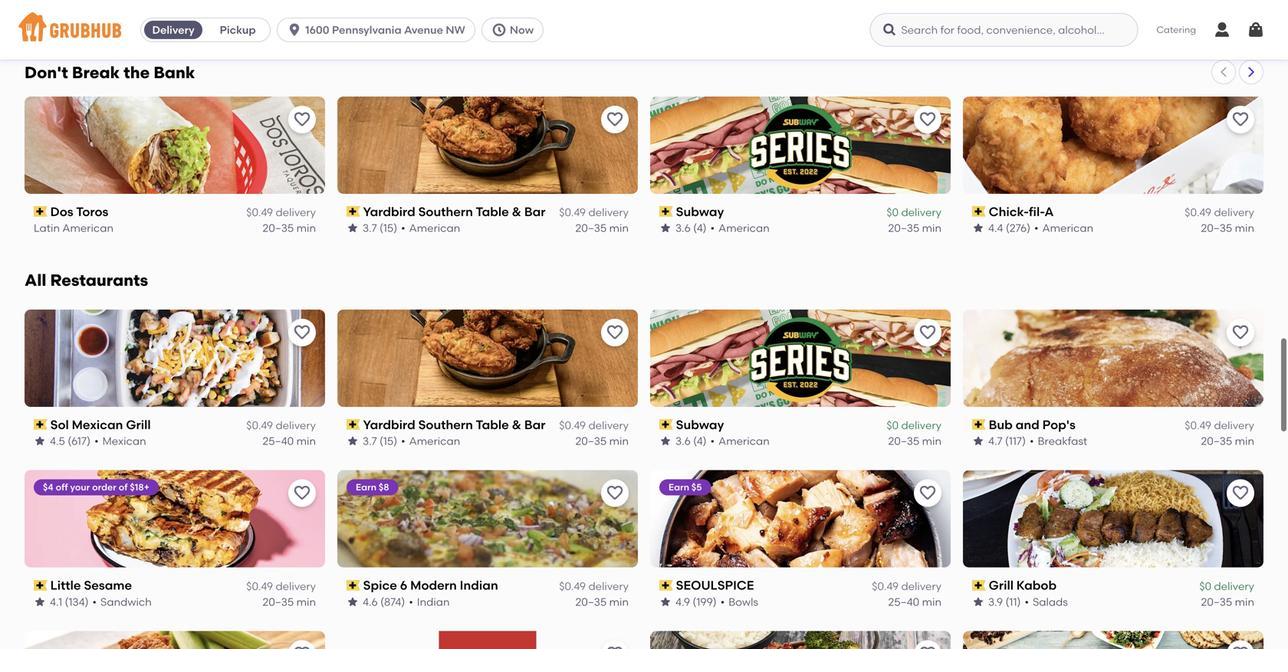 Task type: vqa. For each thing, say whether or not it's contained in the screenshot.
melted
no



Task type: locate. For each thing, give the bounding box(es) containing it.
2 3.7 from the top
[[363, 435, 377, 448]]

bar for dos toros
[[524, 204, 546, 219]]

indian down the modern
[[417, 596, 450, 609]]

subscription pass image for sol mexican grill
[[34, 419, 47, 430]]

0 vertical spatial subway
[[676, 204, 724, 219]]

0 vertical spatial &
[[512, 204, 521, 219]]

dos
[[50, 204, 73, 219]]

1 vertical spatial 4.4
[[988, 222, 1003, 235]]

20–35 for yardbird southern table & bar logo for sol mexican grill
[[575, 435, 607, 448]]

2 yardbird southern table & bar from the top
[[363, 417, 546, 432]]

svg image inside the now button
[[491, 22, 507, 38]]

$0
[[887, 206, 899, 219], [887, 419, 899, 432], [1199, 580, 1212, 593]]

2 yardbird southern table & bar logo image from the top
[[337, 310, 638, 407]]

0 vertical spatial 25–40 min
[[888, 12, 942, 25]]

kabob
[[1017, 578, 1057, 593]]

1 vertical spatial 3.6
[[676, 435, 691, 448]]

15–30
[[265, 12, 294, 25]]

table for dos toros
[[476, 204, 509, 219]]

0 vertical spatial (15)
[[380, 222, 397, 235]]

1 (15) from the top
[[380, 222, 397, 235]]

chick-fil-a logo image
[[963, 97, 1264, 194]]

2 3.7 (15) from the top
[[363, 435, 397, 448]]

4.4 left (269)
[[988, 12, 1003, 25]]

2 (15) from the top
[[380, 435, 397, 448]]

3.9 for 3.9 (11)
[[988, 596, 1003, 609]]

star icon image for the little sesame logo
[[34, 596, 46, 608]]

(117)
[[1005, 435, 1026, 448]]

(4) for bub
[[693, 435, 707, 448]]

0 vertical spatial yardbird southern table & bar logo image
[[337, 97, 638, 194]]

0 vertical spatial mexican
[[72, 417, 123, 432]]

(15)
[[380, 222, 397, 235], [380, 435, 397, 448]]

chick-
[[989, 204, 1029, 219]]

star icon image
[[34, 12, 46, 24], [347, 12, 359, 24], [972, 12, 985, 24], [347, 222, 359, 234], [659, 222, 672, 234], [972, 222, 985, 234], [34, 435, 46, 447], [347, 435, 359, 447], [659, 435, 672, 447], [972, 435, 985, 447], [34, 596, 46, 608], [347, 596, 359, 608], [659, 596, 672, 608], [972, 596, 985, 608]]

save this restaurant image for subway
[[919, 110, 937, 129]]

save this restaurant image
[[606, 323, 624, 342], [919, 323, 937, 342], [1231, 323, 1250, 342], [293, 484, 311, 503], [919, 484, 937, 503], [293, 645, 311, 649], [919, 645, 937, 649]]

20–35 min for chick-fil-a logo
[[1201, 222, 1254, 235]]

& for sol mexican grill
[[512, 417, 521, 432]]

• indian
[[409, 596, 450, 609]]

star icon image for yardbird southern table & bar logo associated with dos toros
[[347, 222, 359, 234]]

1 vertical spatial mexican
[[102, 435, 146, 448]]

1600 pennsylvania avenue nw button
[[277, 18, 481, 42]]

bowls
[[729, 596, 758, 609]]

yardbird southern table & bar for sol mexican grill
[[363, 417, 546, 432]]

1 & from the top
[[512, 204, 521, 219]]

1 table from the top
[[476, 204, 509, 219]]

american
[[62, 222, 113, 235], [409, 222, 460, 235], [719, 222, 770, 235], [1042, 222, 1094, 235], [409, 435, 460, 448], [719, 435, 770, 448]]

3.6
[[676, 222, 691, 235], [676, 435, 691, 448]]

earn left $8
[[356, 482, 377, 493]]

• american for subscription pass icon corresponding to yardbird southern table & bar logo associated with dos toros
[[401, 222, 460, 235]]

svg image
[[1213, 21, 1231, 39], [1247, 21, 1265, 39], [287, 22, 302, 38]]

3.9 (44)
[[50, 12, 87, 25]]

min for star icon associated with bub and pop's's subway  logo
[[922, 435, 942, 448]]

$0.49 delivery for yardbird southern table & bar logo associated with dos toros
[[559, 206, 629, 219]]

20–35 for yardbird southern table & bar logo associated with dos toros
[[575, 222, 607, 235]]

1 vertical spatial southern
[[418, 417, 473, 432]]

• salads
[[1025, 596, 1068, 609]]

southern
[[418, 204, 473, 219], [418, 417, 473, 432]]

1 subway from the top
[[676, 204, 724, 219]]

bagels
[[1044, 12, 1079, 25]]

1 vertical spatial (15)
[[380, 435, 397, 448]]

2 vertical spatial 25–40
[[888, 596, 920, 609]]

svg image up 'caret left icon'
[[1213, 21, 1231, 39]]

3.7 (15)
[[363, 222, 397, 235], [363, 435, 397, 448]]

0 horizontal spatial svg image
[[491, 22, 507, 38]]

0 vertical spatial 3.6 (4)
[[676, 222, 707, 235]]

earn left $5
[[669, 482, 689, 493]]

yardbird southern table & bar logo image
[[337, 97, 638, 194], [337, 310, 638, 407]]

1 bar from the top
[[524, 204, 546, 219]]

bar for sol mexican grill
[[524, 417, 546, 432]]

0 vertical spatial $0 delivery
[[887, 206, 942, 219]]

subscription pass image up latin
[[34, 206, 47, 217]]

subscription pass image left the sol
[[34, 419, 47, 430]]

caret left icon image
[[1218, 66, 1230, 78]]

delivery
[[276, 206, 316, 219], [588, 206, 629, 219], [901, 206, 942, 219], [1214, 206, 1254, 219], [276, 419, 316, 432], [588, 419, 629, 432], [901, 419, 942, 432], [1214, 419, 1254, 432], [276, 580, 316, 593], [588, 580, 629, 593], [901, 580, 942, 593], [1214, 580, 1254, 593]]

break
[[72, 63, 120, 82]]

• american for subscription pass icon related to bub and pop's's subway  logo
[[711, 435, 770, 448]]

2 3.6 (4) from the top
[[676, 435, 707, 448]]

2 vertical spatial $0
[[1199, 580, 1212, 593]]

25–40 for seoulspice
[[888, 596, 920, 609]]

min for star icon corresponding to the little sesame logo
[[296, 596, 316, 609]]

little
[[50, 578, 81, 593]]

1 vertical spatial 25–40 min
[[263, 435, 316, 448]]

3.9 left (44)
[[50, 12, 64, 25]]

4.1
[[50, 596, 62, 609]]

grill
[[126, 417, 151, 432], [989, 578, 1014, 593]]

min for star icon corresponding to subway  logo for chick-fil-a
[[922, 222, 942, 235]]

1 vertical spatial &
[[512, 417, 521, 432]]

$0 delivery for chick-fil-a
[[887, 206, 942, 219]]

southern for sol mexican grill
[[418, 417, 473, 432]]

0 vertical spatial table
[[476, 204, 509, 219]]

4.9 (199)
[[676, 596, 717, 609]]

$0.49 for spice 6 modern indian logo
[[559, 580, 586, 593]]

earn $5
[[669, 482, 702, 493]]

2 3.6 from the top
[[676, 435, 691, 448]]

min for star icon related to seoulspice logo
[[922, 596, 942, 609]]

modern
[[410, 578, 457, 593]]

subscription pass image for yardbird southern table & bar logo associated with dos toros
[[347, 206, 360, 217]]

yardbird southern table & bar logo image for dos toros
[[337, 97, 638, 194]]

yardbird southern table & bar
[[363, 204, 546, 219], [363, 417, 546, 432]]

2 subway  logo image from the top
[[650, 310, 951, 407]]

bub and pop's logo image
[[963, 310, 1264, 407]]

0 vertical spatial bar
[[524, 204, 546, 219]]

2 vertical spatial $0 delivery
[[1199, 580, 1254, 593]]

20–35 for dos toros logo
[[263, 222, 294, 235]]

• american
[[401, 222, 460, 235], [711, 222, 770, 235], [1034, 222, 1094, 235], [401, 435, 460, 448], [711, 435, 770, 448]]

svg image left 1600
[[287, 22, 302, 38]]

25–40
[[888, 12, 920, 25], [263, 435, 294, 448], [888, 596, 920, 609]]

1 vertical spatial 3.7
[[363, 435, 377, 448]]

$0 delivery
[[887, 206, 942, 219], [887, 419, 942, 432], [1199, 580, 1254, 593]]

1 vertical spatial indian
[[417, 596, 450, 609]]

the
[[124, 63, 150, 82]]

1 vertical spatial yardbird southern table & bar
[[363, 417, 546, 432]]

2 (4) from the top
[[693, 435, 707, 448]]

1 yardbird southern table & bar from the top
[[363, 204, 546, 219]]

0 vertical spatial (4)
[[693, 222, 707, 235]]

save this restaurant image
[[293, 110, 311, 129], [606, 110, 624, 129], [919, 110, 937, 129], [1231, 110, 1250, 129], [293, 323, 311, 342], [606, 484, 624, 503], [1231, 484, 1250, 503], [606, 645, 624, 649], [1231, 645, 1250, 649]]

little sesame logo image
[[25, 471, 325, 568]]

1 horizontal spatial grill
[[989, 578, 1014, 593]]

grill kabob
[[989, 578, 1057, 593]]

20–35 min
[[1201, 12, 1254, 25], [263, 222, 316, 235], [575, 222, 629, 235], [888, 222, 942, 235], [1201, 222, 1254, 235], [575, 435, 629, 448], [888, 435, 942, 448], [1201, 435, 1254, 448], [263, 596, 316, 609], [575, 596, 629, 609], [1201, 596, 1254, 609]]

3.7 (15) for dos toros
[[363, 222, 397, 235]]

dos toros logo image
[[25, 97, 325, 194]]

&
[[512, 204, 521, 219], [512, 417, 521, 432]]

subscription pass image left little
[[34, 580, 47, 591]]

min for star icon related to yardbird southern table & bar logo for sol mexican grill
[[609, 435, 629, 448]]

mexican up (617)
[[72, 417, 123, 432]]

subscription pass image left grill kabob at the bottom of page
[[972, 580, 986, 591]]

1 yardbird from the top
[[363, 204, 415, 219]]

1 vertical spatial 4.9
[[676, 596, 690, 609]]

pennsylvania
[[332, 23, 402, 36]]

1 earn from the left
[[356, 482, 377, 493]]

star icon image for grill kabob logo
[[972, 596, 985, 608]]

$0.49 delivery for sol mexican grill logo
[[246, 419, 316, 432]]

a
[[1045, 204, 1054, 219]]

star icon image for subway  logo for chick-fil-a
[[659, 222, 672, 234]]

subscription pass image for bub and pop's
[[972, 419, 986, 430]]

0 vertical spatial 3.6
[[676, 222, 691, 235]]

1 vertical spatial table
[[476, 417, 509, 432]]

1 svg image from the left
[[491, 22, 507, 38]]

3.7
[[363, 222, 377, 235], [363, 435, 377, 448]]

delivery
[[152, 23, 195, 36]]

4.5 (617)
[[50, 435, 91, 448]]

2 yardbird from the top
[[363, 417, 415, 432]]

0 vertical spatial indian
[[460, 578, 498, 593]]

2 subway from the top
[[676, 417, 724, 432]]

• for spice 6 modern indian logo
[[409, 596, 413, 609]]

yardbird for sol mexican grill
[[363, 417, 415, 432]]

mexican for sol
[[72, 417, 123, 432]]

$0.49 delivery for bub and pop's logo
[[1185, 419, 1254, 432]]

svg image up caret right icon
[[1247, 21, 1265, 39]]

subscription pass image left spice
[[347, 580, 360, 591]]

caret right icon image
[[1245, 66, 1257, 78]]

• american for subway  logo for chick-fil-a's subscription pass icon
[[711, 222, 770, 235]]

save this restaurant button
[[288, 106, 316, 133], [601, 106, 629, 133], [914, 106, 942, 133], [1227, 106, 1254, 133], [288, 319, 316, 346], [601, 319, 629, 346], [914, 319, 942, 346], [1227, 319, 1254, 346], [288, 480, 316, 507], [601, 480, 629, 507], [914, 480, 942, 507], [1227, 480, 1254, 507], [288, 641, 316, 649], [601, 641, 629, 649], [914, 641, 942, 649], [1227, 641, 1254, 649]]

1600
[[305, 23, 329, 36]]

$0.49 for bub and pop's logo
[[1185, 419, 1212, 432]]

0 vertical spatial 4.4
[[988, 12, 1003, 25]]

0 vertical spatial $0
[[887, 206, 899, 219]]

1 3.7 from the top
[[363, 222, 377, 235]]

off
[[56, 482, 68, 493]]

min for star icon corresponding to chick-fil-a logo
[[1235, 222, 1254, 235]]

1 vertical spatial yardbird
[[363, 417, 415, 432]]

20–35 for the little sesame logo
[[263, 596, 294, 609]]

0 vertical spatial 3.7 (15)
[[363, 222, 397, 235]]

2 bar from the top
[[524, 417, 546, 432]]

• for bub and pop's logo
[[1030, 435, 1034, 448]]

1 vertical spatial $0 delivery
[[887, 419, 942, 432]]

& for dos toros
[[512, 204, 521, 219]]

sol mexican grill
[[50, 417, 151, 432]]

$0.49 delivery for chick-fil-a logo
[[1185, 206, 1254, 219]]

bar
[[524, 204, 546, 219], [524, 417, 546, 432]]

star icon image for chick-fil-a logo
[[972, 222, 985, 234]]

4.4
[[988, 12, 1003, 25], [988, 222, 1003, 235]]

grill up "• mexican"
[[126, 417, 151, 432]]

subscription pass image
[[34, 206, 47, 217], [972, 206, 986, 217], [34, 419, 47, 430], [972, 419, 986, 430], [34, 580, 47, 591], [347, 580, 360, 591], [972, 580, 986, 591]]

4.4 down chick-
[[988, 222, 1003, 235]]

1 vertical spatial subway  logo image
[[650, 310, 951, 407]]

(874)
[[380, 596, 405, 609]]

bub and pop's
[[989, 417, 1076, 432]]

1 3.6 (4) from the top
[[676, 222, 707, 235]]

0 vertical spatial 3.9
[[50, 12, 64, 25]]

subscription pass image
[[347, 206, 360, 217], [659, 206, 673, 217], [347, 419, 360, 430], [659, 419, 673, 430], [659, 580, 673, 591]]

toros
[[76, 204, 108, 219]]

1 horizontal spatial 4.9
[[676, 596, 690, 609]]

20–35 min for grill kabob logo
[[1201, 596, 1254, 609]]

don't break the bank
[[25, 63, 195, 82]]

1 4.4 from the top
[[988, 12, 1003, 25]]

1 vertical spatial (4)
[[693, 435, 707, 448]]

1 horizontal spatial indian
[[460, 578, 498, 593]]

2 southern from the top
[[418, 417, 473, 432]]

subscription pass image left bub
[[972, 419, 986, 430]]

0 vertical spatial yardbird
[[363, 204, 415, 219]]

0 vertical spatial southern
[[418, 204, 473, 219]]

0 horizontal spatial earn
[[356, 482, 377, 493]]

star icon image for bub and pop's's subway  logo
[[659, 435, 672, 447]]

4.9 left (199)
[[676, 596, 690, 609]]

4.4 (269)
[[988, 12, 1032, 25]]

• american for chick-fil-a's subscription pass image
[[1034, 222, 1094, 235]]

1 vertical spatial bar
[[524, 417, 546, 432]]

subway  logo image for chick-fil-a
[[650, 97, 951, 194]]

2 & from the top
[[512, 417, 521, 432]]

• american for yardbird southern table & bar logo for sol mexican grill subscription pass icon
[[401, 435, 460, 448]]

american for yardbird southern table & bar logo associated with dos toros
[[409, 222, 460, 235]]

0 horizontal spatial svg image
[[287, 22, 302, 38]]

0 vertical spatial 3.7
[[363, 222, 377, 235]]

$0 delivery for bub and pop's
[[887, 419, 942, 432]]

3.9 left (11)
[[988, 596, 1003, 609]]

1 vertical spatial 3.9
[[988, 596, 1003, 609]]

3.9 (11)
[[988, 596, 1021, 609]]

0 horizontal spatial indian
[[417, 596, 450, 609]]

southern for dos toros
[[418, 204, 473, 219]]

subway  logo image for bub and pop's
[[650, 310, 951, 407]]

1 3.7 (15) from the top
[[363, 222, 397, 235]]

3.9 for 3.9 (44)
[[50, 12, 64, 25]]

min
[[296, 12, 316, 25], [922, 12, 942, 25], [1235, 12, 1254, 25], [296, 222, 316, 235], [609, 222, 629, 235], [922, 222, 942, 235], [1235, 222, 1254, 235], [296, 435, 316, 448], [609, 435, 629, 448], [922, 435, 942, 448], [1235, 435, 1254, 448], [296, 596, 316, 609], [609, 596, 629, 609], [922, 596, 942, 609], [1235, 596, 1254, 609]]

1 (4) from the top
[[693, 222, 707, 235]]

1 vertical spatial yardbird southern table & bar logo image
[[337, 310, 638, 407]]

• for chick-fil-a logo
[[1034, 222, 1039, 235]]

2 table from the top
[[476, 417, 509, 432]]

1 vertical spatial subway
[[676, 417, 724, 432]]

1 horizontal spatial svg image
[[1213, 21, 1231, 39]]

2 earn from the left
[[669, 482, 689, 493]]

subway  logo image
[[650, 97, 951, 194], [650, 310, 951, 407]]

mexican down sol mexican grill in the left of the page
[[102, 435, 146, 448]]

3.6 (4)
[[676, 222, 707, 235], [676, 435, 707, 448]]

20–35 min for yardbird southern table & bar logo for sol mexican grill
[[575, 435, 629, 448]]

min for grill kabob logo star icon
[[1235, 596, 1254, 609]]

0 horizontal spatial grill
[[126, 417, 151, 432]]

(134)
[[65, 596, 89, 609]]

1 horizontal spatial 3.9
[[988, 596, 1003, 609]]

$0.49 delivery for seoulspice logo
[[872, 580, 942, 593]]

full kee logo image
[[650, 631, 951, 649]]

(44)
[[67, 12, 87, 25]]

20–35 for bub and pop's logo
[[1201, 435, 1232, 448]]

1 horizontal spatial svg image
[[882, 22, 897, 38]]

4.9 left (341)
[[363, 12, 377, 25]]

save this restaurant image for yardbird southern table & bar
[[606, 110, 624, 129]]

0 vertical spatial subway  logo image
[[650, 97, 951, 194]]

subway
[[676, 204, 724, 219], [676, 417, 724, 432]]

0 vertical spatial yardbird southern table & bar
[[363, 204, 546, 219]]

1 horizontal spatial earn
[[669, 482, 689, 493]]

25–40 min for seoulspice
[[888, 596, 942, 609]]

indian right the modern
[[460, 578, 498, 593]]

25–40 min
[[888, 12, 942, 25], [263, 435, 316, 448], [888, 596, 942, 609]]

bank
[[154, 63, 195, 82]]

now button
[[481, 18, 550, 42]]

svg image
[[491, 22, 507, 38], [882, 22, 897, 38]]

subscription pass image for little sesame
[[34, 580, 47, 591]]

yardbird for dos toros
[[363, 204, 415, 219]]

latin american
[[34, 222, 113, 235]]

$0.49 delivery
[[246, 206, 316, 219], [559, 206, 629, 219], [1185, 206, 1254, 219], [246, 419, 316, 432], [559, 419, 629, 432], [1185, 419, 1254, 432], [246, 580, 316, 593], [559, 580, 629, 593], [872, 580, 942, 593]]

1 vertical spatial 25–40
[[263, 435, 294, 448]]

0 horizontal spatial 3.9
[[50, 12, 64, 25]]

1 southern from the top
[[418, 204, 473, 219]]

1 vertical spatial $0
[[887, 419, 899, 432]]

fil-
[[1029, 204, 1045, 219]]

1 3.6 from the top
[[676, 222, 691, 235]]

0 horizontal spatial 4.9
[[363, 12, 377, 25]]

1 subway  logo image from the top
[[650, 97, 951, 194]]

1 yardbird southern table & bar logo image from the top
[[337, 97, 638, 194]]

$0.49 for seoulspice logo
[[872, 580, 899, 593]]

0 vertical spatial 4.9
[[363, 12, 377, 25]]

20–35 min for dos toros logo
[[263, 222, 316, 235]]

subscription pass image for spice 6 modern indian
[[347, 580, 360, 591]]

2 vertical spatial 25–40 min
[[888, 596, 942, 609]]

2 4.4 from the top
[[988, 222, 1003, 235]]

1 vertical spatial 3.7 (15)
[[363, 435, 397, 448]]

1 vertical spatial 3.6 (4)
[[676, 435, 707, 448]]

4.9
[[363, 12, 377, 25], [676, 596, 690, 609]]

grill up 3.9 (11)
[[989, 578, 1014, 593]]

(4) for chick-
[[693, 222, 707, 235]]

$0 for chick-
[[887, 206, 899, 219]]

subscription pass image left chick-
[[972, 206, 986, 217]]

15–30 min
[[265, 12, 316, 25]]



Task type: describe. For each thing, give the bounding box(es) containing it.
20–35 for chick-fil-a logo
[[1201, 222, 1232, 235]]

• breakfast
[[1030, 435, 1087, 448]]

• convenience
[[407, 12, 484, 25]]

subscription pass image for yardbird southern table & bar logo for sol mexican grill
[[347, 419, 360, 430]]

$0.49 for the little sesame logo
[[246, 580, 273, 593]]

2 svg image from the left
[[882, 22, 897, 38]]

4.6 (874)
[[363, 596, 405, 609]]

grill kabob logo image
[[963, 471, 1264, 568]]

20–35 for grill kabob logo
[[1201, 596, 1232, 609]]

catering
[[1157, 24, 1196, 35]]

6
[[400, 578, 407, 593]]

4.6
[[363, 596, 378, 609]]

all restaurants
[[25, 271, 148, 290]]

star icon image for spice 6 modern indian logo
[[347, 596, 359, 608]]

american for chick-fil-a logo
[[1042, 222, 1094, 235]]

mexican for •
[[102, 435, 146, 448]]

five guys logo image
[[439, 631, 536, 649]]

3.6 for chick-fil-a
[[676, 222, 691, 235]]

$4
[[43, 482, 53, 493]]

subscription pass image for subway  logo for chick-fil-a
[[659, 206, 673, 217]]

earn $8
[[356, 482, 389, 493]]

4.4 for 4.4 (269)
[[988, 12, 1003, 25]]

25–40 for sol mexican grill
[[263, 435, 294, 448]]

all
[[25, 271, 46, 290]]

$0.49 for sol mexican grill logo
[[246, 419, 273, 432]]

seoulspice logo image
[[650, 471, 951, 568]]

(269)
[[1006, 12, 1032, 25]]

subway for bub
[[676, 417, 724, 432]]

• for sol mexican grill logo
[[94, 435, 99, 448]]

catering button
[[1146, 12, 1207, 47]]

save this restaurant image for sol mexican grill
[[293, 323, 311, 342]]

min for star icon corresponding to spice 6 modern indian logo
[[609, 596, 629, 609]]

spice 6 modern indian logo image
[[337, 471, 638, 568]]

• sandwich
[[92, 596, 152, 609]]

4.9 for 4.9 (341)
[[363, 12, 377, 25]]

2 horizontal spatial svg image
[[1247, 21, 1265, 39]]

(199)
[[693, 596, 717, 609]]

latin
[[34, 222, 60, 235]]

candy
[[99, 12, 134, 25]]

$0.49 delivery for the little sesame logo
[[246, 580, 316, 593]]

• for grill kabob logo
[[1025, 596, 1029, 609]]

restaurants
[[50, 271, 148, 290]]

• bagels
[[1036, 12, 1079, 25]]

• candy
[[91, 12, 134, 25]]

(341)
[[380, 12, 404, 25]]

• for bub and pop's's subway  logo
[[711, 435, 715, 448]]

delivery button
[[141, 18, 206, 42]]

• for subway  logo for chick-fil-a
[[711, 222, 715, 235]]

$18+
[[130, 482, 149, 493]]

4.1 (134)
[[50, 596, 89, 609]]

dos toros
[[50, 204, 108, 219]]

order
[[92, 482, 116, 493]]

avenue
[[404, 23, 443, 36]]

save this restaurant image for chick-fil-a
[[1231, 110, 1250, 129]]

star icon image for seoulspice logo
[[659, 596, 672, 608]]

nw
[[446, 23, 465, 36]]

subscription pass image for bub and pop's's subway  logo
[[659, 419, 673, 430]]

4.5
[[50, 435, 65, 448]]

$4 off your order of $18+
[[43, 482, 149, 493]]

star icon image for bub and pop's logo
[[972, 435, 985, 447]]

(15) for sol mexican grill
[[380, 435, 397, 448]]

subscription pass image for grill kabob
[[972, 580, 986, 591]]

$5
[[692, 482, 702, 493]]

3.6 for bub and pop's
[[676, 435, 691, 448]]

bub
[[989, 417, 1013, 432]]

Search for food, convenience, alcohol... search field
[[870, 13, 1138, 47]]

sol mexican grill logo image
[[25, 310, 325, 407]]

20–35 min for spice 6 modern indian logo
[[575, 596, 629, 609]]

• for seoulspice logo
[[721, 596, 725, 609]]

earn for spice 6 modern indian
[[356, 482, 377, 493]]

3.6 (4) for chick-fil-a
[[676, 222, 707, 235]]

pickup
[[220, 23, 256, 36]]

$0.49 delivery for yardbird southern table & bar logo for sol mexican grill
[[559, 419, 629, 432]]

pop's
[[1043, 417, 1076, 432]]

subscription pass image for dos toros
[[34, 206, 47, 217]]

$0.49 for dos toros logo
[[246, 206, 273, 219]]

• mexican
[[94, 435, 146, 448]]

star icon image for sol mexican grill logo
[[34, 435, 46, 447]]

grk fresh greek logo image
[[963, 631, 1264, 649]]

$8
[[379, 482, 389, 493]]

4.4 (276)
[[988, 222, 1031, 235]]

sesame
[[84, 578, 132, 593]]

of
[[119, 482, 128, 493]]

min for yardbird southern table & bar logo associated with dos toros star icon
[[609, 222, 629, 235]]

1600 pennsylvania avenue nw
[[305, 23, 465, 36]]

4.9 for 4.9 (199)
[[676, 596, 690, 609]]

• for the little sesame logo
[[92, 596, 97, 609]]

$0.49 delivery for dos toros logo
[[246, 206, 316, 219]]

little sesame
[[50, 578, 132, 593]]

min for star icon related to sol mexican grill logo
[[296, 435, 316, 448]]

3.6 (4) for bub and pop's
[[676, 435, 707, 448]]

seoulspice
[[676, 578, 754, 593]]

(15) for dos toros
[[380, 222, 397, 235]]

4.9 (341)
[[363, 12, 404, 25]]

yardbird southern table & bar for dos toros
[[363, 204, 546, 219]]

4.7
[[988, 435, 1003, 448]]

25–40 min for sol mexican grill
[[263, 435, 316, 448]]

american for yardbird southern table & bar logo for sol mexican grill
[[409, 435, 460, 448]]

20–35 min for the little sesame logo
[[263, 596, 316, 609]]

• bowls
[[721, 596, 758, 609]]

save this restaurant image for grill kabob
[[1231, 484, 1250, 503]]

$0 for bub
[[887, 419, 899, 432]]

sandwich
[[100, 596, 152, 609]]

don't
[[25, 63, 68, 82]]

carvings logo image
[[25, 631, 325, 649]]

subway for chick-
[[676, 204, 724, 219]]

american for bub and pop's's subway  logo
[[719, 435, 770, 448]]

20–35 for spice 6 modern indian logo
[[575, 596, 607, 609]]

svg image inside 1600 pennsylvania avenue nw button
[[287, 22, 302, 38]]

your
[[70, 482, 90, 493]]

and
[[1016, 417, 1040, 432]]

0 vertical spatial grill
[[126, 417, 151, 432]]

3.7 for sol mexican grill
[[363, 435, 377, 448]]

main navigation navigation
[[0, 0, 1288, 60]]

convenience
[[416, 12, 484, 25]]

spice 6 modern indian
[[363, 578, 498, 593]]

• for yardbird southern table & bar logo for sol mexican grill
[[401, 435, 405, 448]]

earn for seoulspice
[[669, 482, 689, 493]]

(617)
[[68, 435, 91, 448]]

spice
[[363, 578, 397, 593]]

1 vertical spatial grill
[[989, 578, 1014, 593]]

sol
[[50, 417, 69, 432]]

(276)
[[1006, 222, 1031, 235]]

now
[[510, 23, 534, 36]]

pickup button
[[206, 18, 270, 42]]

(11)
[[1006, 596, 1021, 609]]

0 vertical spatial 25–40
[[888, 12, 920, 25]]

4.7 (117)
[[988, 435, 1026, 448]]

yardbird southern table & bar logo image for sol mexican grill
[[337, 310, 638, 407]]

min for star icon corresponding to bub and pop's logo
[[1235, 435, 1254, 448]]

breakfast
[[1038, 435, 1087, 448]]

table for sol mexican grill
[[476, 417, 509, 432]]

$0.49 for chick-fil-a logo
[[1185, 206, 1212, 219]]

$0.49 delivery for spice 6 modern indian logo
[[559, 580, 629, 593]]

salads
[[1033, 596, 1068, 609]]

3.7 (15) for sol mexican grill
[[363, 435, 397, 448]]

chick-fil-a
[[989, 204, 1054, 219]]

• for yardbird southern table & bar logo associated with dos toros
[[401, 222, 405, 235]]



